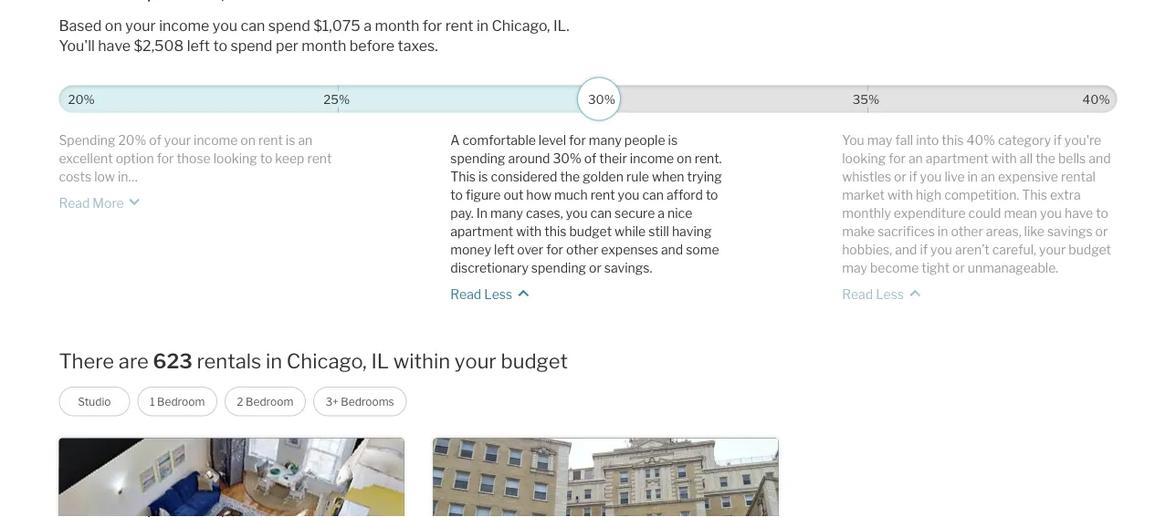 Task type: vqa. For each thing, say whether or not it's contained in the screenshot.
NE
no



Task type: locate. For each thing, give the bounding box(es) containing it.
some
[[686, 242, 719, 258]]

a comfortable level for many people is spending around 30% of their income on rent. this is considered the golden rule when trying to figure out how much rent you can afford to pay. in many cases, you can secure a nice apartment with this budget while still having money left over for other expenses and some discretionary spending or savings.
[[451, 133, 722, 276]]

0 horizontal spatial with
[[516, 224, 542, 240]]

a up before
[[364, 17, 372, 34]]

on inside spending 20% of your income on rent is an excellent option for those looking to keep rent costs low in
[[241, 133, 256, 148]]

1 read less link from the left
[[451, 277, 535, 304]]

2 vertical spatial on
[[677, 151, 692, 166]]

left
[[187, 37, 210, 55], [494, 242, 515, 258]]

apartment
[[926, 151, 989, 166], [451, 224, 514, 240]]

spend left per
[[231, 37, 273, 55]]

0 vertical spatial have
[[98, 37, 131, 55]]

0 horizontal spatial read
[[59, 195, 90, 211]]

is
[[286, 133, 295, 148], [668, 133, 678, 148], [479, 169, 488, 185]]

your right within
[[455, 349, 497, 374]]

2 Bedroom radio
[[225, 387, 306, 417]]

read less down discretionary
[[451, 287, 513, 302]]

$2,508
[[134, 37, 184, 55]]

1 horizontal spatial of
[[584, 151, 597, 166]]

1 horizontal spatial and
[[895, 242, 917, 258]]

how
[[526, 187, 552, 203]]

0 horizontal spatial this
[[545, 224, 567, 240]]

this inside you may fall into this 40% category if you're looking for an apartment with all the bells and whistles or if you live in an expensive rental market with high competition. this extra monthly expenditure could mean you have to make sacrifices in other areas, like savings or hobbies, and if you aren't careful, your budget may become tight or unmanageable.
[[1022, 187, 1048, 203]]

into
[[916, 133, 939, 148]]

1 horizontal spatial can
[[591, 206, 612, 221]]

bedroom right '2'
[[246, 395, 293, 409]]

1 vertical spatial the
[[560, 169, 580, 185]]

may left fall
[[867, 133, 893, 148]]

of up golden
[[584, 151, 597, 166]]

1 horizontal spatial the
[[1036, 151, 1056, 166]]

1 horizontal spatial bedroom
[[246, 395, 293, 409]]

is up keep
[[286, 133, 295, 148]]

to inside spending 20% of your income on rent is an excellent option for those looking to keep rent costs low in
[[260, 151, 273, 166]]

0 vertical spatial this
[[942, 133, 964, 148]]

less for become
[[876, 287, 904, 302]]

for up 30%
[[569, 133, 586, 148]]

bells
[[1059, 151, 1086, 166]]

2 horizontal spatial is
[[668, 133, 678, 148]]

may down hobbies,
[[842, 261, 868, 276]]

may
[[867, 133, 893, 148], [842, 261, 868, 276]]

have inside you may fall into this 40% category if you're looking for an apartment with all the bells and whistles or if you live in an expensive rental market with high competition. this extra monthly expenditure could mean you have to make sacrifices in other areas, like savings or hobbies, and if you aren't careful, your budget may become tight or unmanageable.
[[1065, 206, 1094, 221]]

chicago, up 3+
[[287, 349, 367, 374]]

2 vertical spatial with
[[516, 224, 542, 240]]

0 vertical spatial spending
[[451, 151, 506, 166]]

1 vertical spatial have
[[1065, 206, 1094, 221]]

can left $1,075
[[241, 17, 265, 34]]

1 horizontal spatial spending
[[531, 261, 586, 276]]

the up much
[[560, 169, 580, 185]]

0 horizontal spatial of
[[149, 133, 161, 148]]

bedroom
[[157, 395, 205, 409], [246, 395, 293, 409]]

1 horizontal spatial this
[[942, 133, 964, 148]]

less down discretionary
[[484, 287, 513, 302]]

you
[[213, 17, 238, 34], [920, 169, 942, 185], [618, 187, 640, 203], [566, 206, 588, 221], [1041, 206, 1062, 221], [931, 242, 953, 258]]

read down discretionary
[[451, 287, 482, 302]]

cases,
[[526, 206, 563, 221]]

your up $2,508
[[125, 17, 156, 34]]

this
[[451, 169, 476, 185], [1022, 187, 1048, 203]]

2 less from the left
[[876, 287, 904, 302]]

on
[[105, 17, 122, 34], [241, 133, 256, 148], [677, 151, 692, 166]]

1 horizontal spatial read
[[451, 287, 482, 302]]

1 vertical spatial an
[[909, 151, 923, 166]]

1 vertical spatial of
[[584, 151, 597, 166]]

for inside spending 20% of your income on rent is an excellent option for those looking to keep rent costs low in
[[157, 151, 174, 166]]

0 vertical spatial income
[[159, 17, 210, 34]]

read less link down discretionary
[[451, 277, 535, 304]]

before
[[350, 37, 395, 55]]

623
[[153, 349, 193, 374]]

0 vertical spatial budget
[[569, 224, 612, 240]]

read less for become
[[842, 287, 904, 302]]

0 horizontal spatial apartment
[[451, 224, 514, 240]]

other
[[951, 224, 984, 240], [566, 242, 599, 258]]

whistles
[[842, 169, 892, 185]]

0 vertical spatial on
[[105, 17, 122, 34]]

like
[[1025, 224, 1045, 240]]

0 horizontal spatial this
[[451, 169, 476, 185]]

this right 'into'
[[942, 133, 964, 148]]

a up still at the right of page
[[658, 206, 665, 221]]

category
[[998, 133, 1051, 148]]

read for a comfortable level for many people is spending around 30% of their income on rent. this is considered the golden rule when trying to figure out how much rent you can afford to pay. in many cases, you can secure a nice apartment with this budget while still having money left over for other expenses and some discretionary spending or savings.
[[451, 287, 482, 302]]

0 horizontal spatial bedroom
[[157, 395, 205, 409]]

0 vertical spatial can
[[241, 17, 265, 34]]

many
[[589, 133, 622, 148], [491, 206, 523, 221]]

excellent
[[59, 151, 113, 166]]

0 vertical spatial apartment
[[926, 151, 989, 166]]

1 horizontal spatial apartment
[[926, 151, 989, 166]]

apartment down the in
[[451, 224, 514, 240]]

rent inside "a comfortable level for many people is spending around 30% of their income on rent. this is considered the golden rule when trying to figure out how much rent you can afford to pay. in many cases, you can secure a nice apartment with this budget while still having money left over for other expenses and some discretionary spending or savings."
[[591, 187, 615, 203]]

you inside based on your income you can spend $1,075 a month for rent in chicago, il . you'll have $2,508 left to spend per month before taxes.
[[213, 17, 238, 34]]

1 vertical spatial other
[[566, 242, 599, 258]]

0 horizontal spatial and
[[661, 242, 683, 258]]

0 horizontal spatial other
[[566, 242, 599, 258]]

0 horizontal spatial have
[[98, 37, 131, 55]]

il
[[553, 17, 567, 34], [371, 349, 389, 374]]

of right 20%
[[149, 133, 161, 148]]

for inside you may fall into this 40% category if you're looking for an apartment with all the bells and whistles or if you live in an expensive rental market with high competition. this extra monthly expenditure could mean you have to make sacrifices in other areas, like savings or hobbies, and if you aren't careful, your budget may become tight or unmanageable.
[[889, 151, 906, 166]]

many down out
[[491, 206, 523, 221]]

spending
[[59, 133, 115, 148]]

2 horizontal spatial budget
[[1069, 242, 1112, 258]]

rent inside based on your income you can spend $1,075 a month for rent in chicago, il . you'll have $2,508 left to spend per month before taxes.
[[445, 17, 474, 34]]

1 vertical spatial a
[[658, 206, 665, 221]]

rental
[[1061, 169, 1096, 185]]

aren't
[[955, 242, 990, 258]]

in down expenditure
[[938, 224, 949, 240]]

bedroom for 1 bedroom
[[157, 395, 205, 409]]

left right $2,508
[[187, 37, 210, 55]]

can left secure
[[591, 206, 612, 221]]

1 vertical spatial il
[[371, 349, 389, 374]]

2 bedroom from the left
[[246, 395, 293, 409]]

the inside you may fall into this 40% category if you're looking for an apartment with all the bells and whistles or if you live in an expensive rental market with high competition. this extra monthly expenditure could mean you have to make sacrifices in other areas, like savings or hobbies, and if you aren't careful, your budget may become tight or unmanageable.
[[1036, 151, 1056, 166]]

sacrifices
[[878, 224, 935, 240]]

is up figure
[[479, 169, 488, 185]]

1 vertical spatial income
[[194, 133, 238, 148]]

make
[[842, 224, 875, 240]]

and down you're
[[1089, 151, 1111, 166]]

in
[[477, 17, 489, 34], [118, 169, 128, 185], [968, 169, 978, 185], [938, 224, 949, 240], [266, 349, 282, 374]]

with
[[992, 151, 1017, 166], [888, 187, 913, 203], [516, 224, 542, 240]]

this inside you may fall into this 40% category if you're looking for an apartment with all the bells and whistles or if you live in an expensive rental market with high competition. this extra monthly expenditure could mean you have to make sacrifices in other areas, like savings or hobbies, and if you aren't careful, your budget may become tight or unmanageable.
[[942, 133, 964, 148]]

apartment inside you may fall into this 40% category if you're looking for an apartment with all the bells and whistles or if you live in an expensive rental market with high competition. this extra monthly expenditure could mean you have to make sacrifices in other areas, like savings or hobbies, and if you aren't careful, your budget may become tight or unmanageable.
[[926, 151, 989, 166]]

spending
[[451, 151, 506, 166], [531, 261, 586, 276]]

0 vertical spatial of
[[149, 133, 161, 148]]

and
[[1089, 151, 1111, 166], [661, 242, 683, 258], [895, 242, 917, 258]]

if up 'tight'
[[920, 242, 928, 258]]

0 vertical spatial with
[[992, 151, 1017, 166]]

1 vertical spatial can
[[643, 187, 664, 203]]

looking right those
[[214, 151, 257, 166]]

with up the over at the top left
[[516, 224, 542, 240]]

if up high
[[910, 169, 918, 185]]

1 horizontal spatial read less
[[842, 287, 904, 302]]

1 vertical spatial chicago,
[[287, 349, 367, 374]]

if up bells
[[1054, 133, 1062, 148]]

0 vertical spatial the
[[1036, 151, 1056, 166]]

0 horizontal spatial a
[[364, 17, 372, 34]]

a
[[451, 133, 460, 148]]

2 horizontal spatial read
[[842, 287, 873, 302]]

rent
[[445, 17, 474, 34], [258, 133, 283, 148], [307, 151, 332, 166], [591, 187, 615, 203]]

1 horizontal spatial with
[[888, 187, 913, 203]]

month down $1,075
[[302, 37, 346, 55]]

1 looking from the left
[[214, 151, 257, 166]]

income down people
[[630, 151, 674, 166]]

2 read less from the left
[[842, 287, 904, 302]]

is inside spending 20% of your income on rent is an excellent option for those looking to keep rent costs low in
[[286, 133, 295, 148]]

read less link
[[451, 277, 535, 304], [842, 277, 926, 304]]

0 horizontal spatial many
[[491, 206, 523, 221]]

fall
[[896, 133, 914, 148]]

1 vertical spatial month
[[302, 37, 346, 55]]

looking
[[214, 151, 257, 166], [842, 151, 886, 166]]

have
[[98, 37, 131, 55], [1065, 206, 1094, 221]]

nice
[[668, 206, 693, 221]]

.
[[567, 17, 570, 34]]

budget
[[569, 224, 612, 240], [1069, 242, 1112, 258], [501, 349, 568, 374]]

income up $2,508
[[159, 17, 210, 34]]

a inside "a comfortable level for many people is spending around 30% of their income on rent. this is considered the golden rule when trying to figure out how much rent you can afford to pay. in many cases, you can secure a nice apartment with this budget while still having money left over for other expenses and some discretionary spending or savings."
[[658, 206, 665, 221]]

0 vertical spatial an
[[298, 133, 313, 148]]

of
[[149, 133, 161, 148], [584, 151, 597, 166]]

0 horizontal spatial is
[[286, 133, 295, 148]]

to
[[213, 37, 227, 55], [260, 151, 273, 166], [451, 187, 463, 203], [706, 187, 718, 203], [1096, 206, 1109, 221]]

0 vertical spatial spend
[[268, 17, 310, 34]]

have right you'll
[[98, 37, 131, 55]]

0 horizontal spatial less
[[484, 287, 513, 302]]

spending 20% of your income on rent is an excellent option for those looking to keep rent costs low in
[[59, 133, 332, 185]]

bedroom right 1
[[157, 395, 205, 409]]

0 vertical spatial left
[[187, 37, 210, 55]]

could
[[969, 206, 1002, 221]]

2 horizontal spatial and
[[1089, 151, 1111, 166]]

1 horizontal spatial this
[[1022, 187, 1048, 203]]

can down when in the right of the page
[[643, 187, 664, 203]]

unmanageable.
[[968, 261, 1059, 276]]

have up savings
[[1065, 206, 1094, 221]]

there
[[59, 349, 114, 374]]

option group
[[59, 376, 407, 417]]

1 bedroom
[[150, 395, 205, 409]]

this down cases, at the top of page
[[545, 224, 567, 240]]

less down the become
[[876, 287, 904, 302]]

0 vertical spatial if
[[1054, 133, 1062, 148]]

1 horizontal spatial a
[[658, 206, 665, 221]]

1 horizontal spatial is
[[479, 169, 488, 185]]

apartment up the live
[[926, 151, 989, 166]]

2 horizontal spatial on
[[677, 151, 692, 166]]

other left expenses
[[566, 242, 599, 258]]

over
[[517, 242, 544, 258]]

1 horizontal spatial budget
[[569, 224, 612, 240]]

chicago, inside based on your income you can spend $1,075 a month for rent in chicago, il . you'll have $2,508 left to spend per month before taxes.
[[492, 17, 550, 34]]

2 vertical spatial income
[[630, 151, 674, 166]]

hobbies,
[[842, 242, 893, 258]]

keep
[[275, 151, 305, 166]]

1 vertical spatial with
[[888, 187, 913, 203]]

for up the taxes.
[[423, 17, 442, 34]]

0 horizontal spatial left
[[187, 37, 210, 55]]

your up those
[[164, 133, 191, 148]]

2 read less link from the left
[[842, 277, 926, 304]]

1 vertical spatial this
[[545, 224, 567, 240]]

for down fall
[[889, 151, 906, 166]]

2 looking from the left
[[842, 151, 886, 166]]

1 read less from the left
[[451, 287, 513, 302]]

1 horizontal spatial chicago,
[[492, 17, 550, 34]]

1 vertical spatial on
[[241, 133, 256, 148]]

left up discretionary
[[494, 242, 515, 258]]

read down the become
[[842, 287, 873, 302]]

0 vertical spatial this
[[451, 169, 476, 185]]

spend up per
[[268, 17, 310, 34]]

and down sacrifices
[[895, 242, 917, 258]]

1 vertical spatial spend
[[231, 37, 273, 55]]

having
[[672, 224, 712, 240]]

read less down the become
[[842, 287, 904, 302]]

out
[[504, 187, 524, 203]]

1 vertical spatial if
[[910, 169, 918, 185]]

chicago, left .
[[492, 17, 550, 34]]

0 vertical spatial il
[[553, 17, 567, 34]]

and inside "a comfortable level for many people is spending around 30% of their income on rent. this is considered the golden rule when trying to figure out how much rent you can afford to pay. in many cases, you can secure a nice apartment with this budget while still having money left over for other expenses and some discretionary spending or savings."
[[661, 242, 683, 258]]

0 vertical spatial other
[[951, 224, 984, 240]]

1 vertical spatial left
[[494, 242, 515, 258]]

and down still at the right of page
[[661, 242, 683, 258]]

budget inside "a comfortable level for many people is spending around 30% of their income on rent. this is considered the golden rule when trying to figure out how much rent you can afford to pay. in many cases, you can secure a nice apartment with this budget while still having money left over for other expenses and some discretionary spending or savings."
[[569, 224, 612, 240]]

1 horizontal spatial looking
[[842, 151, 886, 166]]

a
[[364, 17, 372, 34], [658, 206, 665, 221]]

1 vertical spatial budget
[[1069, 242, 1112, 258]]

read less link down the become
[[842, 277, 926, 304]]

budget inside you may fall into this 40% category if you're looking for an apartment with all the bells and whistles or if you live in an expensive rental market with high competition. this extra monthly expenditure could mean you have to make sacrifices in other areas, like savings or hobbies, and if you aren't careful, your budget may become tight or unmanageable.
[[1069, 242, 1112, 258]]

spending down the over at the top left
[[531, 261, 586, 276]]

None range field
[[59, 85, 1118, 109]]

3+ Bedrooms radio
[[313, 387, 407, 417]]

other inside you may fall into this 40% category if you're looking for an apartment with all the bells and whistles or if you live in an expensive rental market with high competition. this extra monthly expenditure could mean you have to make sacrifices in other areas, like savings or hobbies, and if you aren't careful, your budget may become tight or unmanageable.
[[951, 224, 984, 240]]

or left savings.
[[589, 261, 602, 276]]

1 horizontal spatial less
[[876, 287, 904, 302]]

looking up whistles
[[842, 151, 886, 166]]

…
[[128, 169, 138, 185]]

this up figure
[[451, 169, 476, 185]]

0 horizontal spatial read less
[[451, 287, 513, 302]]

if
[[1054, 133, 1062, 148], [910, 169, 918, 185], [920, 242, 928, 258]]

read less
[[451, 287, 513, 302], [842, 287, 904, 302]]

or right savings
[[1096, 224, 1108, 240]]

with inside "a comfortable level for many people is spending around 30% of their income on rent. this is considered the golden rule when trying to figure out how much rent you can afford to pay. in many cases, you can secure a nice apartment with this budget while still having money left over for other expenses and some discretionary spending or savings."
[[516, 224, 542, 240]]

tight
[[922, 261, 950, 276]]

an down fall
[[909, 151, 923, 166]]

looking inside spending 20% of your income on rent is an excellent option for those looking to keep rent costs low in
[[214, 151, 257, 166]]

the
[[1036, 151, 1056, 166], [560, 169, 580, 185]]

an up keep
[[298, 133, 313, 148]]

1 horizontal spatial left
[[494, 242, 515, 258]]

with left high
[[888, 187, 913, 203]]

your down savings
[[1040, 242, 1066, 258]]

0 horizontal spatial on
[[105, 17, 122, 34]]

option
[[116, 151, 154, 166]]

expensive
[[998, 169, 1059, 185]]

an up competition.
[[981, 169, 996, 185]]

is right people
[[668, 133, 678, 148]]

2 vertical spatial an
[[981, 169, 996, 185]]

your inside spending 20% of your income on rent is an excellent option for those looking to keep rent costs low in
[[164, 133, 191, 148]]

month up the taxes.
[[375, 17, 420, 34]]

can
[[241, 17, 265, 34], [643, 187, 664, 203], [591, 206, 612, 221]]

2 horizontal spatial can
[[643, 187, 664, 203]]

other up the aren't
[[951, 224, 984, 240]]

pay.
[[451, 206, 474, 221]]

your inside you may fall into this 40% category if you're looking for an apartment with all the bells and whistles or if you live in an expensive rental market with high competition. this extra monthly expenditure could mean you have to make sacrifices in other areas, like savings or hobbies, and if you aren't careful, your budget may become tight or unmanageable.
[[1040, 242, 1066, 258]]

of inside "a comfortable level for many people is spending around 30% of their income on rent. this is considered the golden rule when trying to figure out how much rent you can afford to pay. in many cases, you can secure a nice apartment with this budget while still having money left over for other expenses and some discretionary spending or savings."
[[584, 151, 597, 166]]

for left those
[[157, 151, 174, 166]]

photo of 4423 n sheridan rd, chicago, il 60640 image
[[59, 439, 404, 518]]

an
[[298, 133, 313, 148], [909, 151, 923, 166], [981, 169, 996, 185]]

1 horizontal spatial read less link
[[842, 277, 926, 304]]

rent.
[[695, 151, 722, 166]]

monthly
[[842, 206, 891, 221]]

this down expensive
[[1022, 187, 1048, 203]]

the right all
[[1036, 151, 1056, 166]]

many up their at the top
[[589, 133, 622, 148]]

0 horizontal spatial budget
[[501, 349, 568, 374]]

your
[[125, 17, 156, 34], [164, 133, 191, 148], [1040, 242, 1066, 258], [455, 349, 497, 374]]

read less for discretionary
[[451, 287, 513, 302]]

1 horizontal spatial an
[[909, 151, 923, 166]]

2 vertical spatial if
[[920, 242, 928, 258]]

0 horizontal spatial month
[[302, 37, 346, 55]]

2 vertical spatial budget
[[501, 349, 568, 374]]

0 horizontal spatial an
[[298, 133, 313, 148]]

1 horizontal spatial other
[[951, 224, 984, 240]]

read down 'costs'
[[59, 195, 90, 211]]

1 vertical spatial this
[[1022, 187, 1048, 203]]

with left all
[[992, 151, 1017, 166]]

in left .
[[477, 17, 489, 34]]

1 bedroom from the left
[[157, 395, 205, 409]]

in right low
[[118, 169, 128, 185]]

income up those
[[194, 133, 238, 148]]

spending down comfortable
[[451, 151, 506, 166]]

1 less from the left
[[484, 287, 513, 302]]

1 vertical spatial apartment
[[451, 224, 514, 240]]

this inside "a comfortable level for many people is spending around 30% of their income on rent. this is considered the golden rule when trying to figure out how much rent you can afford to pay. in many cases, you can secure a nice apartment with this budget while still having money left over for other expenses and some discretionary spending or savings."
[[545, 224, 567, 240]]

1 horizontal spatial month
[[375, 17, 420, 34]]



Task type: describe. For each thing, give the bounding box(es) containing it.
left inside based on your income you can spend $1,075 a month for rent in chicago, il . you'll have $2,508 left to spend per month before taxes.
[[187, 37, 210, 55]]

areas,
[[986, 224, 1022, 240]]

read inside "link"
[[59, 195, 90, 211]]

on inside based on your income you can spend $1,075 a month for rent in chicago, il . you'll have $2,508 left to spend per month before taxes.
[[105, 17, 122, 34]]

become
[[871, 261, 919, 276]]

afford
[[667, 187, 703, 203]]

taxes.
[[398, 37, 438, 55]]

you're
[[1065, 133, 1102, 148]]

competition.
[[945, 187, 1020, 203]]

live
[[945, 169, 965, 185]]

other inside "a comfortable level for many people is spending around 30% of their income on rent. this is considered the golden rule when trying to figure out how much rent you can afford to pay. in many cases, you can secure a nice apartment with this budget while still having money left over for other expenses and some discretionary spending or savings."
[[566, 242, 599, 258]]

when
[[652, 169, 685, 185]]

based
[[59, 17, 102, 34]]

0 vertical spatial month
[[375, 17, 420, 34]]

20%
[[118, 133, 146, 148]]

2 bedroom
[[237, 395, 293, 409]]

to inside you may fall into this 40% category if you're looking for an apartment with all the bells and whistles or if you live in an expensive rental market with high competition. this extra monthly expenditure could mean you have to make sacrifices in other areas, like savings or hobbies, and if you aren't careful, your budget may become tight or unmanageable.
[[1096, 206, 1109, 221]]

extra
[[1050, 187, 1081, 203]]

more
[[93, 195, 124, 211]]

2 horizontal spatial an
[[981, 169, 996, 185]]

income inside based on your income you can spend $1,075 a month for rent in chicago, il . you'll have $2,508 left to spend per month before taxes.
[[159, 17, 210, 34]]

for inside based on your income you can spend $1,075 a month for rent in chicago, il . you'll have $2,508 left to spend per month before taxes.
[[423, 17, 442, 34]]

high
[[916, 187, 942, 203]]

the inside "a comfortable level for many people is spending around 30% of their income on rent. this is considered the golden rule when trying to figure out how much rent you can afford to pay. in many cases, you can secure a nice apartment with this budget while still having money left over for other expenses and some discretionary spending or savings."
[[560, 169, 580, 185]]

bedroom for 2 bedroom
[[246, 395, 293, 409]]

market
[[842, 187, 885, 203]]

bedrooms
[[341, 395, 394, 409]]

3+
[[326, 395, 339, 409]]

savings
[[1048, 224, 1093, 240]]

for right the over at the top left
[[546, 242, 564, 258]]

level
[[539, 133, 566, 148]]

2 horizontal spatial if
[[1054, 133, 1062, 148]]

Studio radio
[[59, 387, 130, 417]]

rule
[[627, 169, 649, 185]]

income inside "a comfortable level for many people is spending around 30% of their income on rent. this is considered the golden rule when trying to figure out how much rent you can afford to pay. in many cases, you can secure a nice apartment with this budget while still having money left over for other expenses and some discretionary spending or savings."
[[630, 151, 674, 166]]

around
[[508, 151, 550, 166]]

within
[[394, 349, 450, 374]]

in up 2 bedroom radio
[[266, 349, 282, 374]]

$1,075
[[313, 17, 361, 34]]

looking inside you may fall into this 40% category if you're looking for an apartment with all the bells and whistles or if you live in an expensive rental market with high competition. this extra monthly expenditure could mean you have to make sacrifices in other areas, like savings or hobbies, and if you aren't careful, your budget may become tight or unmanageable.
[[842, 151, 886, 166]]

to inside based on your income you can spend $1,075 a month for rent in chicago, il . you'll have $2,508 left to spend per month before taxes.
[[213, 37, 227, 55]]

in right the live
[[968, 169, 978, 185]]

read less link for become
[[842, 277, 926, 304]]

people
[[625, 133, 666, 148]]

30%
[[553, 151, 582, 166]]

1 Bedroom radio
[[137, 387, 217, 417]]

expenses
[[601, 242, 659, 258]]

or down the aren't
[[953, 261, 965, 276]]

apartment inside "a comfortable level for many people is spending around 30% of their income on rent. this is considered the golden rule when trying to figure out how much rent you can afford to pay. in many cases, you can secure a nice apartment with this budget while still having money left over for other expenses and some discretionary spending or savings."
[[451, 224, 514, 240]]

much
[[555, 187, 588, 203]]

income inside spending 20% of your income on rent is an excellent option for those looking to keep rent costs low in
[[194, 133, 238, 148]]

low
[[94, 169, 115, 185]]

2
[[237, 395, 243, 409]]

all
[[1020, 151, 1033, 166]]

1 vertical spatial may
[[842, 261, 868, 276]]

1
[[150, 395, 155, 409]]

comfortable
[[463, 133, 536, 148]]

their
[[600, 151, 627, 166]]

0 horizontal spatial spending
[[451, 151, 506, 166]]

left inside "a comfortable level for many people is spending around 30% of their income on rent. this is considered the golden rule when trying to figure out how much rent you can afford to pay. in many cases, you can secure a nice apartment with this budget while still having money left over for other expenses and some discretionary spending or savings."
[[494, 242, 515, 258]]

2 horizontal spatial with
[[992, 151, 1017, 166]]

an inside spending 20% of your income on rent is an excellent option for those looking to keep rent costs low in
[[298, 133, 313, 148]]

expenditure
[[894, 206, 966, 221]]

trying
[[687, 169, 722, 185]]

in
[[477, 206, 488, 221]]

a inside based on your income you can spend $1,075 a month for rent in chicago, il . you'll have $2,508 left to spend per month before taxes.
[[364, 17, 372, 34]]

have inside based on your income you can spend $1,075 a month for rent in chicago, il . you'll have $2,508 left to spend per month before taxes.
[[98, 37, 131, 55]]

still
[[649, 224, 669, 240]]

savings.
[[605, 261, 653, 276]]

photo of 1936 n clark st, chicago, il 60614 image
[[433, 439, 779, 518]]

careful,
[[993, 242, 1037, 258]]

0 horizontal spatial if
[[910, 169, 918, 185]]

mean
[[1004, 206, 1038, 221]]

option group containing studio
[[59, 376, 407, 417]]

money
[[451, 242, 492, 258]]

read more
[[59, 195, 124, 211]]

40%
[[967, 133, 996, 148]]

there are 623 rentals in chicago, il within your budget
[[59, 349, 568, 374]]

less for discretionary
[[484, 287, 513, 302]]

3+ bedrooms
[[326, 395, 394, 409]]

rentals
[[197, 349, 261, 374]]

on inside "a comfortable level for many people is spending around 30% of their income on rent. this is considered the golden rule when trying to figure out how much rent you can afford to pay. in many cases, you can secure a nice apartment with this budget while still having money left over for other expenses and some discretionary spending or savings."
[[677, 151, 692, 166]]

golden
[[583, 169, 624, 185]]

figure
[[466, 187, 501, 203]]

based on your income you can spend $1,075 a month for rent in chicago, il . you'll have $2,508 left to spend per month before taxes.
[[59, 17, 570, 55]]

discretionary
[[451, 261, 529, 276]]

read for you may fall into this 40% category if you're looking for an apartment with all the bells and whistles or if you live in an expensive rental market with high competition. this extra monthly expenditure could mean you have to make sacrifices in other areas, like savings or hobbies, and if you aren't careful, your budget may become tight or unmanageable.
[[842, 287, 873, 302]]

this inside "a comfortable level for many people is spending around 30% of their income on rent. this is considered the golden rule when trying to figure out how much rent you can afford to pay. in many cases, you can secure a nice apartment with this budget while still having money left over for other expenses and some discretionary spending or savings."
[[451, 169, 476, 185]]

you may fall into this 40% category if you're looking for an apartment with all the bells and whistles or if you live in an expensive rental market with high competition. this extra monthly expenditure could mean you have to make sacrifices in other areas, like savings or hobbies, and if you aren't careful, your budget may become tight or unmanageable.
[[842, 133, 1112, 276]]

you
[[842, 133, 865, 148]]

of inside spending 20% of your income on rent is an excellent option for those looking to keep rent costs low in
[[149, 133, 161, 148]]

1 horizontal spatial if
[[920, 242, 928, 258]]

0 horizontal spatial il
[[371, 349, 389, 374]]

0 vertical spatial many
[[589, 133, 622, 148]]

studio
[[78, 395, 111, 409]]

or inside "a comfortable level for many people is spending around 30% of their income on rent. this is considered the golden rule when trying to figure out how much rent you can afford to pay. in many cases, you can secure a nice apartment with this budget while still having money left over for other expenses and some discretionary spending or savings."
[[589, 261, 602, 276]]

per
[[276, 37, 299, 55]]

those
[[177, 151, 211, 166]]

or right whistles
[[894, 169, 907, 185]]

read more link
[[59, 186, 146, 213]]

you'll
[[59, 37, 95, 55]]

in inside based on your income you can spend $1,075 a month for rent in chicago, il . you'll have $2,508 left to spend per month before taxes.
[[477, 17, 489, 34]]

2 vertical spatial can
[[591, 206, 612, 221]]

secure
[[615, 206, 655, 221]]

0 vertical spatial may
[[867, 133, 893, 148]]

can inside based on your income you can spend $1,075 a month for rent in chicago, il . you'll have $2,508 left to spend per month before taxes.
[[241, 17, 265, 34]]

your inside based on your income you can spend $1,075 a month for rent in chicago, il . you'll have $2,508 left to spend per month before taxes.
[[125, 17, 156, 34]]

read less link for discretionary
[[451, 277, 535, 304]]

are
[[119, 349, 149, 374]]

0 horizontal spatial chicago,
[[287, 349, 367, 374]]

costs
[[59, 169, 91, 185]]

while
[[615, 224, 646, 240]]

il inside based on your income you can spend $1,075 a month for rent in chicago, il . you'll have $2,508 left to spend per month before taxes.
[[553, 17, 567, 34]]

in inside spending 20% of your income on rent is an excellent option for those looking to keep rent costs low in
[[118, 169, 128, 185]]

considered
[[491, 169, 558, 185]]



